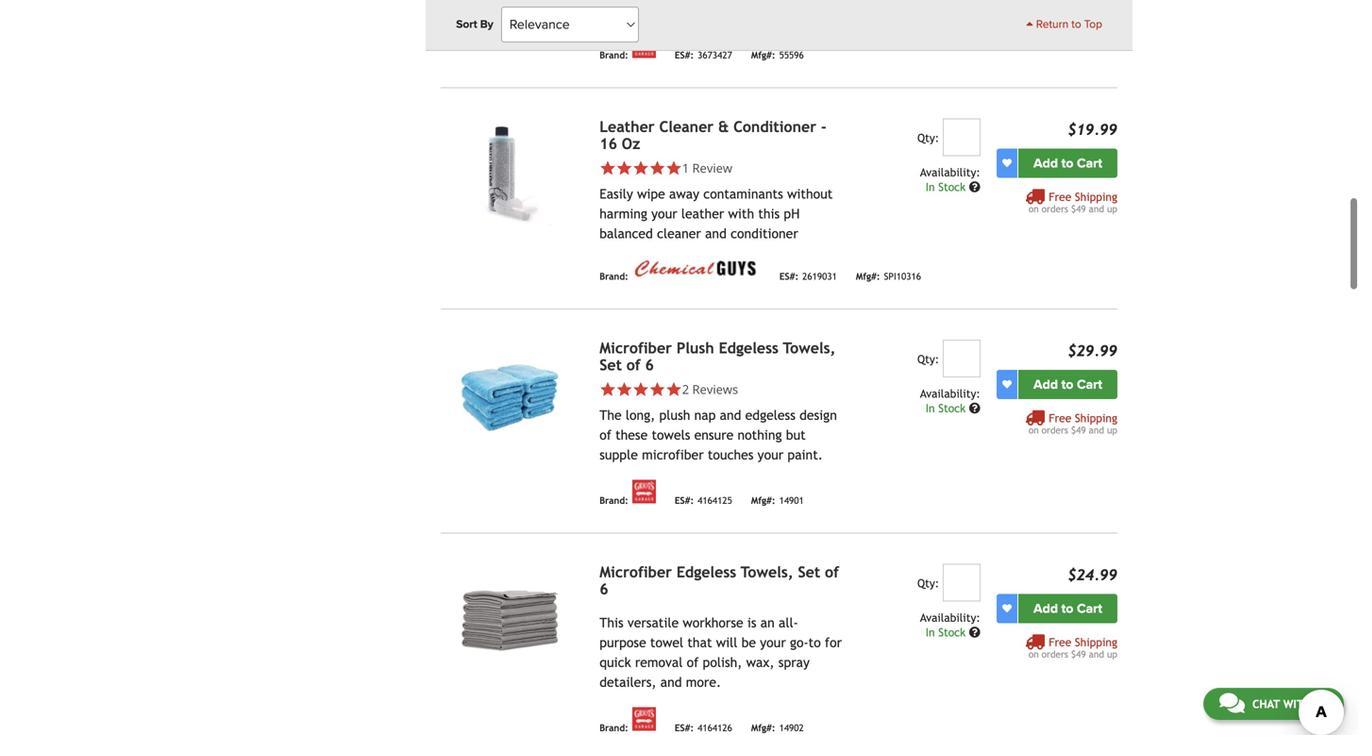 Task type: describe. For each thing, give the bounding box(es) containing it.
us
[[1315, 698, 1329, 711]]

in stock for $19.99
[[926, 181, 970, 194]]

add to cart button for $29.99
[[1019, 370, 1118, 400]]

spray
[[779, 656, 810, 671]]

without
[[788, 187, 833, 202]]

to for $24.99
[[1062, 601, 1074, 617]]

sort by
[[456, 17, 494, 31]]

top
[[1085, 17, 1103, 31]]

question circle image
[[970, 182, 981, 193]]

more.
[[686, 675, 722, 690]]

contaminants
[[704, 187, 784, 202]]

set inside the microfiber plush edgeless towels, set of 6
[[600, 357, 622, 374]]

removal
[[635, 656, 683, 671]]

1 review
[[682, 160, 733, 177]]

this
[[759, 207, 780, 222]]

&
[[719, 118, 729, 136]]

your inside easily wipe away contaminants without harming your leather with this ph balanced cleaner and conditioner
[[652, 207, 678, 222]]

reviews
[[693, 381, 739, 398]]

comments image
[[1220, 692, 1246, 715]]

add for $29.99
[[1034, 377, 1059, 393]]

cleaner
[[657, 226, 702, 241]]

all-
[[779, 616, 799, 631]]

edgeless inside microfiber edgeless towels, set of 6
[[677, 564, 737, 581]]

chat with us
[[1253, 698, 1329, 711]]

griot's - corporate logo image for plush
[[633, 480, 656, 504]]

brand: for microfiber plush edgeless towels, set of 6
[[600, 495, 629, 506]]

wax,
[[747, 656, 775, 671]]

with inside easily wipe away contaminants without harming your leather with this ph balanced cleaner and conditioner
[[729, 207, 755, 222]]

touches
[[708, 448, 754, 463]]

shipping for $19.99
[[1076, 190, 1118, 204]]

orders for $19.99
[[1042, 204, 1069, 215]]

mfg#: 14902
[[752, 723, 804, 734]]

paint.
[[788, 448, 823, 463]]

add to cart for $24.99
[[1034, 601, 1103, 617]]

stock for $29.99
[[939, 402, 966, 415]]

be
[[742, 636, 756, 651]]

of inside this versatile workhorse is an all- purpose towel that will be your go-to for quick removal of polish, wax, spray detailers, and more.
[[687, 656, 699, 671]]

ph
[[784, 207, 800, 222]]

3 in stock from the top
[[926, 626, 970, 640]]

leather cleaner & conditioner - 16 oz
[[600, 118, 827, 153]]

es#: for &
[[780, 271, 799, 282]]

conditioner
[[734, 118, 817, 136]]

these
[[616, 428, 648, 443]]

microfiber plush edgeless towels, set of 6
[[600, 340, 836, 374]]

3 stock from the top
[[939, 626, 966, 640]]

2
[[682, 381, 690, 398]]

supple
[[600, 448, 638, 463]]

orders for $24.99
[[1042, 649, 1069, 660]]

return to top link
[[1027, 16, 1103, 33]]

1 griot's - corporate logo image from the top
[[633, 35, 656, 58]]

wipe
[[637, 187, 666, 202]]

chat
[[1253, 698, 1281, 711]]

leather cleaner & conditioner - 16 oz link
[[600, 118, 827, 153]]

in for microfiber plush edgeless towels, set of 6
[[926, 402, 935, 415]]

es#: for towels,
[[675, 723, 694, 734]]

1 2 reviews link from the left
[[600, 381, 844, 398]]

3673427
[[698, 50, 733, 60]]

of inside the microfiber plush edgeless towels, set of 6
[[627, 357, 641, 374]]

with inside 'chat with us' link
[[1284, 698, 1312, 711]]

set inside microfiber edgeless towels, set of 6
[[798, 564, 821, 581]]

polish,
[[703, 656, 743, 671]]

and inside easily wipe away contaminants without harming your leather with this ph balanced cleaner and conditioner
[[706, 226, 727, 241]]

review
[[693, 160, 733, 177]]

the
[[600, 408, 622, 423]]

long,
[[626, 408, 656, 423]]

16
[[600, 135, 618, 153]]

versatile
[[628, 616, 679, 631]]

this
[[600, 616, 624, 631]]

shipping for $29.99
[[1076, 412, 1118, 425]]

add to cart button for $24.99
[[1019, 595, 1118, 624]]

qty: for microfiber plush edgeless towels, set of 6
[[918, 353, 940, 366]]

nap
[[695, 408, 716, 423]]

harming
[[600, 207, 648, 222]]

es#: 4164126
[[675, 723, 733, 734]]

55596
[[780, 50, 804, 60]]

free shipping on orders $49 and up for $29.99
[[1029, 412, 1118, 436]]

free for $24.99
[[1049, 636, 1072, 649]]

in for microfiber edgeless towels, set of 6
[[926, 626, 935, 640]]

cart for $24.99
[[1077, 601, 1103, 617]]

an
[[761, 616, 775, 631]]

is
[[748, 616, 757, 631]]

plush
[[677, 340, 715, 357]]

$49 for $19.99
[[1072, 204, 1087, 215]]

and down $19.99 at the top
[[1089, 204, 1105, 215]]

qty: for leather cleaner & conditioner - 16 oz
[[918, 131, 940, 145]]

leather
[[682, 207, 725, 222]]

add for $19.99
[[1034, 156, 1059, 172]]

cart for $19.99
[[1077, 156, 1103, 172]]

towel
[[651, 636, 684, 651]]

mfg#: spi10316
[[856, 271, 922, 282]]

balanced
[[600, 226, 653, 241]]

star image up wipe in the left top of the page
[[649, 160, 666, 177]]

towels
[[652, 428, 691, 443]]

chat with us link
[[1204, 688, 1345, 721]]

your inside the long, plush nap and edgeless design of these towels ensure nothing but supple microfiber touches your paint.
[[758, 448, 784, 463]]

mfg#: 55596
[[752, 50, 804, 60]]

to left top
[[1072, 17, 1082, 31]]

free shipping on orders $49 and up for $19.99
[[1029, 190, 1118, 215]]

orders for $29.99
[[1042, 425, 1069, 436]]

edgeless
[[746, 408, 796, 423]]

microfiber for 6
[[600, 564, 672, 581]]

4164125
[[698, 495, 733, 506]]

free for $19.99
[[1049, 190, 1072, 204]]

6 inside microfiber edgeless towels, set of 6
[[600, 581, 609, 598]]

add to wish list image for $19.99
[[1003, 159, 1012, 168]]

griot's - corporate logo image for edgeless
[[633, 708, 656, 732]]

towels, inside the microfiber plush edgeless towels, set of 6
[[783, 340, 836, 357]]

es#: 3673427
[[675, 50, 733, 60]]

es#: for edgeless
[[675, 495, 694, 506]]

purpose
[[600, 636, 647, 651]]

plush
[[660, 408, 691, 423]]

6 inside the microfiber plush edgeless towels, set of 6
[[646, 357, 654, 374]]

question circle image for microfiber edgeless towels, set of 6
[[970, 627, 981, 639]]

4164126
[[698, 723, 733, 734]]



Task type: vqa. For each thing, say whether or not it's contained in the screenshot.
ECS Tuning 'Spin to Win' contest logo
no



Task type: locate. For each thing, give the bounding box(es) containing it.
1 vertical spatial qty:
[[918, 353, 940, 366]]

that
[[688, 636, 713, 651]]

0 vertical spatial in
[[926, 181, 935, 194]]

cleaner
[[660, 118, 714, 136]]

shipping down $29.99 on the top right
[[1076, 412, 1118, 425]]

1 microfiber from the top
[[600, 340, 672, 357]]

es#4164125 - 14901 - microfiber plush edgeless towels, set of 6 - the long, plush nap and edgeless design of these towels ensure nothing but supple microfiber touches your paint. - griot's - audi bmw volkswagen mercedes benz mini porsche image
[[441, 340, 585, 448]]

add to wish list image for $29.99
[[1003, 380, 1012, 390]]

cart for $29.99
[[1077, 377, 1103, 393]]

of down the the
[[600, 428, 612, 443]]

2 availability: from the top
[[921, 387, 981, 401]]

1 vertical spatial question circle image
[[970, 627, 981, 639]]

caret up image
[[1027, 18, 1034, 29]]

3 shipping from the top
[[1076, 636, 1118, 649]]

mfg#: 14901
[[752, 495, 804, 506]]

towels, inside microfiber edgeless towels, set of 6
[[741, 564, 794, 581]]

2 reviews
[[682, 381, 739, 398]]

0 vertical spatial cart
[[1077, 156, 1103, 172]]

with left us
[[1284, 698, 1312, 711]]

star image
[[600, 160, 616, 177], [616, 160, 633, 177], [666, 160, 682, 177], [600, 382, 616, 398], [616, 382, 633, 398], [633, 382, 649, 398], [649, 382, 666, 398]]

and inside this versatile workhorse is an all- purpose towel that will be your go-to for quick removal of polish, wax, spray detailers, and more.
[[661, 675, 682, 690]]

0 vertical spatial in stock
[[926, 181, 970, 194]]

free down $29.99 on the top right
[[1049, 412, 1072, 425]]

0 horizontal spatial 6
[[600, 581, 609, 598]]

the long, plush nap and edgeless design of these towels ensure nothing but supple microfiber touches your paint.
[[600, 408, 838, 463]]

3 on from the top
[[1029, 649, 1039, 660]]

2 $49 from the top
[[1072, 425, 1087, 436]]

1 vertical spatial stock
[[939, 402, 966, 415]]

1 vertical spatial free
[[1049, 412, 1072, 425]]

3 free shipping on orders $49 and up from the top
[[1029, 636, 1118, 660]]

3 add to cart button from the top
[[1019, 595, 1118, 624]]

add to wish list image
[[1003, 605, 1012, 614]]

2 microfiber from the top
[[600, 564, 672, 581]]

griot's - corporate logo image down "supple"
[[633, 480, 656, 504]]

easily
[[600, 187, 633, 202]]

3 add to cart from the top
[[1034, 601, 1103, 617]]

2 vertical spatial your
[[760, 636, 786, 651]]

1 vertical spatial set
[[798, 564, 821, 581]]

1 vertical spatial add to cart button
[[1019, 370, 1118, 400]]

microfiber up versatile
[[600, 564, 672, 581]]

set up all-
[[798, 564, 821, 581]]

microfiber left plush
[[600, 340, 672, 357]]

edgeless
[[719, 340, 779, 357], [677, 564, 737, 581]]

orders
[[1042, 204, 1069, 215], [1042, 425, 1069, 436], [1042, 649, 1069, 660]]

cart
[[1077, 156, 1103, 172], [1077, 377, 1103, 393], [1077, 601, 1103, 617]]

up for $24.99
[[1108, 649, 1118, 660]]

2 vertical spatial add
[[1034, 601, 1059, 617]]

up down $24.99
[[1108, 649, 1118, 660]]

workhorse
[[683, 616, 744, 631]]

2 vertical spatial in
[[926, 626, 935, 640]]

free
[[1049, 190, 1072, 204], [1049, 412, 1072, 425], [1049, 636, 1072, 649]]

es#: left 2619031
[[780, 271, 799, 282]]

1 vertical spatial 6
[[600, 581, 609, 598]]

2 vertical spatial in stock
[[926, 626, 970, 640]]

2 orders from the top
[[1042, 425, 1069, 436]]

2 vertical spatial add to cart button
[[1019, 595, 1118, 624]]

$19.99
[[1068, 121, 1118, 139]]

mfg#: for towels,
[[752, 495, 776, 506]]

3 up from the top
[[1108, 649, 1118, 660]]

of
[[627, 357, 641, 374], [600, 428, 612, 443], [825, 564, 840, 581], [687, 656, 699, 671]]

add to cart for $19.99
[[1034, 156, 1103, 172]]

-
[[822, 118, 827, 136]]

add to cart button down $19.99 at the top
[[1019, 149, 1118, 178]]

1 qty: from the top
[[918, 131, 940, 145]]

1 vertical spatial microfiber
[[600, 564, 672, 581]]

1 vertical spatial your
[[758, 448, 784, 463]]

3 griot's - corporate logo image from the top
[[633, 708, 656, 732]]

oz
[[622, 135, 641, 153]]

add to cart down $24.99
[[1034, 601, 1103, 617]]

1 vertical spatial shipping
[[1076, 412, 1118, 425]]

on for $29.99
[[1029, 425, 1039, 436]]

away
[[670, 187, 700, 202]]

es#: left the 4164126 in the bottom right of the page
[[675, 723, 694, 734]]

0 vertical spatial qty:
[[918, 131, 940, 145]]

brand: down detailers,
[[600, 723, 629, 734]]

return
[[1037, 17, 1069, 31]]

0 vertical spatial up
[[1108, 204, 1118, 215]]

2 vertical spatial stock
[[939, 626, 966, 640]]

2 vertical spatial orders
[[1042, 649, 1069, 660]]

ensure
[[695, 428, 734, 443]]

mfg#: for set
[[752, 723, 776, 734]]

shipping down $24.99
[[1076, 636, 1118, 649]]

your down nothing
[[758, 448, 784, 463]]

6
[[646, 357, 654, 374], [600, 581, 609, 598]]

cart down $19.99 at the top
[[1077, 156, 1103, 172]]

of up long,
[[627, 357, 641, 374]]

add to cart button down $29.99 on the top right
[[1019, 370, 1118, 400]]

1 vertical spatial add to wish list image
[[1003, 380, 1012, 390]]

$49 for $29.99
[[1072, 425, 1087, 436]]

2 stock from the top
[[939, 402, 966, 415]]

None number field
[[943, 119, 981, 156], [943, 340, 981, 378], [943, 564, 981, 602], [943, 119, 981, 156], [943, 340, 981, 378], [943, 564, 981, 602]]

up for $29.99
[[1108, 425, 1118, 436]]

and right nap
[[720, 408, 742, 423]]

up down $29.99 on the top right
[[1108, 425, 1118, 436]]

$49 down $19.99 at the top
[[1072, 204, 1087, 215]]

6 left plush
[[646, 357, 654, 374]]

qty:
[[918, 131, 940, 145], [918, 353, 940, 366], [918, 577, 940, 590]]

1 vertical spatial add
[[1034, 377, 1059, 393]]

brand: for microfiber edgeless towels, set of 6
[[600, 723, 629, 734]]

2 add to cart from the top
[[1034, 377, 1103, 393]]

0 vertical spatial with
[[729, 207, 755, 222]]

add to cart button for $19.99
[[1019, 149, 1118, 178]]

1 vertical spatial edgeless
[[677, 564, 737, 581]]

towels,
[[783, 340, 836, 357], [741, 564, 794, 581]]

0 vertical spatial 6
[[646, 357, 654, 374]]

mfg#: left 55596
[[752, 50, 776, 60]]

0 vertical spatial on
[[1029, 204, 1039, 215]]

2 vertical spatial shipping
[[1076, 636, 1118, 649]]

microfiber plush edgeless towels, set of 6 link
[[600, 340, 836, 374]]

$49 down $24.99
[[1072, 649, 1087, 660]]

microfiber edgeless towels, set of 6 link
[[600, 564, 840, 598]]

2 in stock from the top
[[926, 402, 970, 415]]

1 vertical spatial with
[[1284, 698, 1312, 711]]

1 add from the top
[[1034, 156, 1059, 172]]

14901
[[780, 495, 804, 506]]

your
[[652, 207, 678, 222], [758, 448, 784, 463], [760, 636, 786, 651]]

brand: down balanced
[[600, 271, 629, 282]]

$24.99
[[1068, 567, 1118, 584]]

1 vertical spatial up
[[1108, 425, 1118, 436]]

1 in stock from the top
[[926, 181, 970, 194]]

and down $29.99 on the top right
[[1089, 425, 1105, 436]]

2 vertical spatial cart
[[1077, 601, 1103, 617]]

1 vertical spatial towels,
[[741, 564, 794, 581]]

2 add from the top
[[1034, 377, 1059, 393]]

1 horizontal spatial 6
[[646, 357, 654, 374]]

0 vertical spatial griot's - corporate logo image
[[633, 35, 656, 58]]

free shipping on orders $49 and up for $24.99
[[1029, 636, 1118, 660]]

3 availability: from the top
[[921, 612, 981, 625]]

free shipping on orders $49 and up
[[1029, 190, 1118, 215], [1029, 412, 1118, 436], [1029, 636, 1118, 660]]

2 up from the top
[[1108, 425, 1118, 436]]

mfg#: for conditioner
[[856, 271, 881, 282]]

to for $29.99
[[1062, 377, 1074, 393]]

2 qty: from the top
[[918, 353, 940, 366]]

by
[[480, 17, 494, 31]]

1 brand: from the top
[[600, 50, 629, 60]]

0 vertical spatial towels,
[[783, 340, 836, 357]]

towels, up design
[[783, 340, 836, 357]]

1 horizontal spatial with
[[1284, 698, 1312, 711]]

2 question circle image from the top
[[970, 627, 981, 639]]

1 orders from the top
[[1042, 204, 1069, 215]]

on for $24.99
[[1029, 649, 1039, 660]]

to down $24.99
[[1062, 601, 1074, 617]]

and down $24.99
[[1089, 649, 1105, 660]]

0 vertical spatial orders
[[1042, 204, 1069, 215]]

and
[[1089, 204, 1105, 215], [706, 226, 727, 241], [720, 408, 742, 423], [1089, 425, 1105, 436], [1089, 649, 1105, 660], [661, 675, 682, 690]]

conditioner
[[731, 226, 799, 241]]

2 in from the top
[[926, 402, 935, 415]]

of down that
[[687, 656, 699, 671]]

2 free shipping on orders $49 and up from the top
[[1029, 412, 1118, 436]]

es#: left 4164125
[[675, 495, 694, 506]]

2 cart from the top
[[1077, 377, 1103, 393]]

1 vertical spatial $49
[[1072, 425, 1087, 436]]

shipping for $24.99
[[1076, 636, 1118, 649]]

0 vertical spatial question circle image
[[970, 403, 981, 414]]

up for $19.99
[[1108, 204, 1118, 215]]

0 vertical spatial edgeless
[[719, 340, 779, 357]]

qty: for microfiber edgeless towels, set of 6
[[918, 577, 940, 590]]

and down leather
[[706, 226, 727, 241]]

1 in from the top
[[926, 181, 935, 194]]

0 vertical spatial add to wish list image
[[1003, 159, 1012, 168]]

0 vertical spatial $49
[[1072, 204, 1087, 215]]

free shipping on orders $49 and up down $19.99 at the top
[[1029, 190, 1118, 215]]

free shipping on orders $49 and up down $29.99 on the top right
[[1029, 412, 1118, 436]]

leather
[[600, 118, 655, 136]]

3 add from the top
[[1034, 601, 1059, 617]]

mfg#: left the 14901
[[752, 495, 776, 506]]

shipping
[[1076, 190, 1118, 204], [1076, 412, 1118, 425], [1076, 636, 1118, 649]]

1 1 review link from the left
[[600, 160, 844, 177]]

mfg#: left spi10316
[[856, 271, 881, 282]]

4 brand: from the top
[[600, 723, 629, 734]]

microfiber edgeless towels, set of 6
[[600, 564, 840, 598]]

availability: for $19.99
[[921, 166, 981, 179]]

0 vertical spatial shipping
[[1076, 190, 1118, 204]]

orders down $29.99 on the top right
[[1042, 425, 1069, 436]]

griot's - corporate logo image left es#: 3673427
[[633, 35, 656, 58]]

star image down the oz
[[633, 160, 649, 177]]

sort
[[456, 17, 478, 31]]

1 horizontal spatial set
[[798, 564, 821, 581]]

$49 down $29.99 on the top right
[[1072, 425, 1087, 436]]

chemical guys - corporate logo image
[[633, 259, 761, 280]]

orders down $19.99 at the top
[[1042, 204, 1069, 215]]

edgeless up workhorse
[[677, 564, 737, 581]]

to down $29.99 on the top right
[[1062, 377, 1074, 393]]

1 up from the top
[[1108, 204, 1118, 215]]

brand: for leather cleaner & conditioner - 16 oz
[[600, 271, 629, 282]]

1 cart from the top
[[1077, 156, 1103, 172]]

brand: down "supple"
[[600, 495, 629, 506]]

cart down $29.99 on the top right
[[1077, 377, 1103, 393]]

brand:
[[600, 50, 629, 60], [600, 271, 629, 282], [600, 495, 629, 506], [600, 723, 629, 734]]

with
[[729, 207, 755, 222], [1284, 698, 1312, 711]]

easily wipe away contaminants without harming your leather with this ph balanced cleaner and conditioner
[[600, 187, 833, 241]]

0 vertical spatial free
[[1049, 190, 1072, 204]]

with down contaminants
[[729, 207, 755, 222]]

2 vertical spatial free shipping on orders $49 and up
[[1029, 636, 1118, 660]]

up down $19.99 at the top
[[1108, 204, 1118, 215]]

add to cart
[[1034, 156, 1103, 172], [1034, 377, 1103, 393], [1034, 601, 1103, 617]]

griot's - corporate logo image down detailers,
[[633, 708, 656, 732]]

star image up plush
[[666, 382, 682, 398]]

1 question circle image from the top
[[970, 403, 981, 414]]

microfiber for of
[[600, 340, 672, 357]]

to down $19.99 at the top
[[1062, 156, 1074, 172]]

0 horizontal spatial with
[[729, 207, 755, 222]]

1 stock from the top
[[939, 181, 966, 194]]

es#: 4164125
[[675, 495, 733, 506]]

2 2 reviews link from the left
[[682, 381, 739, 398]]

add to cart down $29.99 on the top right
[[1034, 377, 1103, 393]]

1 vertical spatial orders
[[1042, 425, 1069, 436]]

free shipping on orders $49 and up down $24.99
[[1029, 636, 1118, 660]]

$49
[[1072, 204, 1087, 215], [1072, 425, 1087, 436], [1072, 649, 1087, 660]]

2 shipping from the top
[[1076, 412, 1118, 425]]

0 horizontal spatial set
[[600, 357, 622, 374]]

and down removal
[[661, 675, 682, 690]]

mfg#: left 14902
[[752, 723, 776, 734]]

add to cart button down $24.99
[[1019, 595, 1118, 624]]

1 vertical spatial add to cart
[[1034, 377, 1103, 393]]

add to cart down $19.99 at the top
[[1034, 156, 1103, 172]]

3 qty: from the top
[[918, 577, 940, 590]]

2 1 review link from the left
[[682, 160, 733, 177]]

es#4164126 - 14902 - microfiber edgeless towels, set of 6 - this versatile workhorse is an all-purpose towel that will be your go-to for quick removal of polish, wax, spray detailers, and more. - griot's - audi bmw volkswagen mercedes benz mini porsche image
[[441, 564, 585, 672]]

0 vertical spatial your
[[652, 207, 678, 222]]

1 $49 from the top
[[1072, 204, 1087, 215]]

2 on from the top
[[1029, 425, 1039, 436]]

in for leather cleaner & conditioner - 16 oz
[[926, 181, 935, 194]]

will
[[716, 636, 738, 651]]

1 add to wish list image from the top
[[1003, 159, 1012, 168]]

$29.99
[[1068, 342, 1118, 360]]

towels, up an
[[741, 564, 794, 581]]

2 vertical spatial on
[[1029, 649, 1039, 660]]

design
[[800, 408, 838, 423]]

quick
[[600, 656, 631, 671]]

es#: left '3673427'
[[675, 50, 694, 60]]

availability: for $29.99
[[921, 387, 981, 401]]

0 vertical spatial set
[[600, 357, 622, 374]]

orders down $24.99
[[1042, 649, 1069, 660]]

on for $19.99
[[1029, 204, 1039, 215]]

add to wish list image
[[1003, 159, 1012, 168], [1003, 380, 1012, 390]]

in stock for $29.99
[[926, 402, 970, 415]]

cart down $24.99
[[1077, 601, 1103, 617]]

14902
[[780, 723, 804, 734]]

detailers,
[[600, 675, 657, 690]]

question circle image for microfiber plush edgeless towels, set of 6
[[970, 403, 981, 414]]

2 brand: from the top
[[600, 271, 629, 282]]

free for $29.99
[[1049, 412, 1072, 425]]

2 vertical spatial add to cart
[[1034, 601, 1103, 617]]

question circle image
[[970, 403, 981, 414], [970, 627, 981, 639]]

free down $24.99
[[1049, 636, 1072, 649]]

add for $24.99
[[1034, 601, 1059, 617]]

free down $19.99 at the top
[[1049, 190, 1072, 204]]

set up the the
[[600, 357, 622, 374]]

stock for $19.99
[[939, 181, 966, 194]]

for
[[825, 636, 842, 651]]

star image
[[633, 160, 649, 177], [649, 160, 666, 177], [666, 382, 682, 398]]

of up for
[[825, 564, 840, 581]]

1 add to cart from the top
[[1034, 156, 1103, 172]]

and inside the long, plush nap and edgeless design of these towels ensure nothing but supple microfiber touches your paint.
[[720, 408, 742, 423]]

2 vertical spatial qty:
[[918, 577, 940, 590]]

1 free from the top
[[1049, 190, 1072, 204]]

to for $19.99
[[1062, 156, 1074, 172]]

2 reviews link
[[600, 381, 844, 398], [682, 381, 739, 398]]

0 vertical spatial add to cart
[[1034, 156, 1103, 172]]

3 brand: from the top
[[600, 495, 629, 506]]

your down wipe in the left top of the page
[[652, 207, 678, 222]]

1 vertical spatial cart
[[1077, 377, 1103, 393]]

2 vertical spatial $49
[[1072, 649, 1087, 660]]

of inside microfiber edgeless towels, set of 6
[[825, 564, 840, 581]]

this versatile workhorse is an all- purpose towel that will be your go-to for quick removal of polish, wax, spray detailers, and more.
[[600, 616, 842, 690]]

3 orders from the top
[[1042, 649, 1069, 660]]

add to cart for $29.99
[[1034, 377, 1103, 393]]

6 up this
[[600, 581, 609, 598]]

0 vertical spatial availability:
[[921, 166, 981, 179]]

edgeless inside the microfiber plush edgeless towels, set of 6
[[719, 340, 779, 357]]

3 cart from the top
[[1077, 601, 1103, 617]]

1 vertical spatial in
[[926, 402, 935, 415]]

1 on from the top
[[1029, 204, 1039, 215]]

to left for
[[809, 636, 821, 651]]

0 vertical spatial add to cart button
[[1019, 149, 1118, 178]]

es#2619031 - spi10316 - leather cleaner & conditioner - 16 oz - easily wipe away contaminants without harming your leather with this ph balanced cleaner and conditioner - chemical guys - audi bmw volkswagen mercedes benz mini porsche image
[[441, 119, 585, 226]]

1 vertical spatial availability:
[[921, 387, 981, 401]]

your inside this versatile workhorse is an all- purpose towel that will be your go-to for quick removal of polish, wax, spray detailers, and more.
[[760, 636, 786, 651]]

2 vertical spatial griot's - corporate logo image
[[633, 708, 656, 732]]

microfiber inside microfiber edgeless towels, set of 6
[[600, 564, 672, 581]]

edgeless up reviews
[[719, 340, 779, 357]]

1 add to cart button from the top
[[1019, 149, 1118, 178]]

brand: up the leather
[[600, 50, 629, 60]]

in stock
[[926, 181, 970, 194], [926, 402, 970, 415], [926, 626, 970, 640]]

microfiber
[[600, 340, 672, 357], [600, 564, 672, 581]]

3 free from the top
[[1049, 636, 1072, 649]]

3 in from the top
[[926, 626, 935, 640]]

$49 for $24.99
[[1072, 649, 1087, 660]]

1 vertical spatial in stock
[[926, 402, 970, 415]]

to inside this versatile workhorse is an all- purpose towel that will be your go-to for quick removal of polish, wax, spray detailers, and more.
[[809, 636, 821, 651]]

2 griot's - corporate logo image from the top
[[633, 480, 656, 504]]

1
[[682, 160, 690, 177]]

1 shipping from the top
[[1076, 190, 1118, 204]]

1 vertical spatial free shipping on orders $49 and up
[[1029, 412, 1118, 436]]

shipping down $19.99 at the top
[[1076, 190, 1118, 204]]

2619031
[[803, 271, 838, 282]]

2 vertical spatial availability:
[[921, 612, 981, 625]]

microfiber inside the microfiber plush edgeless towels, set of 6
[[600, 340, 672, 357]]

3 $49 from the top
[[1072, 649, 1087, 660]]

availability:
[[921, 166, 981, 179], [921, 387, 981, 401], [921, 612, 981, 625]]

2 vertical spatial free
[[1049, 636, 1072, 649]]

0 vertical spatial free shipping on orders $49 and up
[[1029, 190, 1118, 215]]

es#: 2619031
[[780, 271, 838, 282]]

go-
[[790, 636, 809, 651]]

of inside the long, plush nap and edgeless design of these towels ensure nothing but supple microfiber touches your paint.
[[600, 428, 612, 443]]

spi10316
[[884, 271, 922, 282]]

2 add to wish list image from the top
[[1003, 380, 1012, 390]]

2 free from the top
[[1049, 412, 1072, 425]]

your down an
[[760, 636, 786, 651]]

0 vertical spatial stock
[[939, 181, 966, 194]]

1 free shipping on orders $49 and up from the top
[[1029, 190, 1118, 215]]

1 availability: from the top
[[921, 166, 981, 179]]

but
[[786, 428, 806, 443]]

stock
[[939, 181, 966, 194], [939, 402, 966, 415], [939, 626, 966, 640]]

0 vertical spatial add
[[1034, 156, 1059, 172]]

1 vertical spatial on
[[1029, 425, 1039, 436]]

griot's - corporate logo image
[[633, 35, 656, 58], [633, 480, 656, 504], [633, 708, 656, 732]]

to
[[1072, 17, 1082, 31], [1062, 156, 1074, 172], [1062, 377, 1074, 393], [1062, 601, 1074, 617], [809, 636, 821, 651]]

set
[[600, 357, 622, 374], [798, 564, 821, 581]]

return to top
[[1034, 17, 1103, 31]]

nothing
[[738, 428, 782, 443]]

on
[[1029, 204, 1039, 215], [1029, 425, 1039, 436], [1029, 649, 1039, 660]]

microfiber
[[642, 448, 704, 463]]

0 vertical spatial microfiber
[[600, 340, 672, 357]]

2 add to cart button from the top
[[1019, 370, 1118, 400]]

2 vertical spatial up
[[1108, 649, 1118, 660]]

1 vertical spatial griot's - corporate logo image
[[633, 480, 656, 504]]



